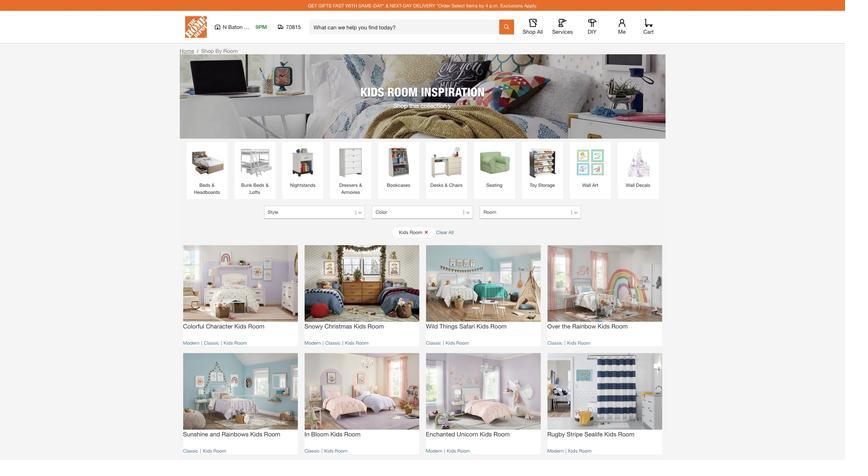 Task type: describe. For each thing, give the bounding box(es) containing it.
wall decals link
[[621, 145, 655, 189]]

kids inside button
[[399, 229, 408, 235]]

day
[[403, 3, 412, 8]]

kids inside "link"
[[250, 430, 262, 438]]

beds & headboards image
[[190, 145, 224, 180]]

headboards
[[194, 189, 220, 195]]

room button
[[480, 206, 581, 219]]

1 vertical spatial shop
[[201, 48, 214, 54]]

style
[[268, 209, 278, 215]]

delivery
[[413, 3, 435, 8]]

in
[[305, 430, 309, 438]]

classic link for over the rainbow kids room
[[547, 340, 563, 346]]

modern down the rugby
[[547, 448, 564, 454]]

| down character
[[221, 340, 222, 346]]

get
[[308, 3, 317, 8]]

kids room link for in bloom kids room
[[324, 448, 348, 454]]

wild things safari kids room link
[[426, 322, 541, 336]]

sunshine and rainbows kids room link
[[183, 430, 298, 444]]

sunshine and rainbows kids room
[[183, 430, 280, 438]]

toy storage link
[[525, 145, 560, 189]]

me
[[618, 28, 626, 35]]

| down colorful
[[201, 340, 202, 346]]

nightstands link
[[286, 145, 320, 189]]

safari
[[459, 322, 475, 330]]

colorful
[[183, 322, 204, 330]]

the home depot logo image
[[185, 16, 207, 38]]

colorful character kids room link
[[183, 322, 298, 336]]

rouge
[[244, 24, 260, 30]]

toy
[[530, 182, 537, 188]]

bunk beds & lofts
[[241, 182, 269, 195]]

seating image
[[477, 145, 512, 180]]

& for dressers & armoires
[[359, 182, 362, 188]]

modern link for snowy christmas kids room
[[305, 340, 321, 346]]

over the rainbow kids room
[[547, 322, 628, 330]]

seating link
[[477, 145, 512, 189]]

modern | kids room for rugby
[[547, 448, 592, 454]]

enchanted unicorn kids room
[[426, 430, 510, 438]]

shop all button
[[522, 19, 544, 35]]

stretchy image image for christmas
[[305, 245, 419, 322]]

dressers
[[339, 182, 358, 188]]

wild
[[426, 322, 438, 330]]

diy
[[588, 28, 597, 35]]

beds inside beds & headboards
[[199, 182, 210, 188]]

9pm
[[256, 24, 267, 30]]

stretchy image image for things
[[426, 245, 541, 322]]

stripe
[[567, 430, 583, 438]]

this
[[409, 102, 419, 109]]

gifts
[[318, 3, 332, 8]]

storage
[[538, 182, 555, 188]]

| down the
[[564, 340, 566, 346]]

stretchy image image for bloom
[[305, 353, 419, 430]]

wall art image
[[573, 145, 608, 180]]

clear all
[[436, 229, 454, 235]]

desks & chairs image
[[429, 145, 464, 180]]

beds & headboards
[[194, 182, 220, 195]]

snowy christmas kids room link
[[305, 322, 419, 336]]

bunk beds & lofts link
[[238, 145, 272, 196]]

& inside bunk beds & lofts
[[266, 182, 269, 188]]

all for clear all
[[449, 229, 454, 235]]

stretchy image image for and
[[183, 353, 298, 430]]

& for beds & headboards
[[212, 182, 215, 188]]

classic down christmas
[[325, 340, 341, 346]]

rugby
[[547, 430, 565, 438]]

bunk
[[241, 182, 252, 188]]

nightstands image
[[286, 145, 320, 180]]

services
[[552, 28, 573, 35]]

sealife
[[585, 430, 603, 438]]

shop all
[[523, 28, 543, 35]]

and
[[210, 430, 220, 438]]

things
[[440, 322, 458, 330]]

classic link for wild things safari kids room
[[426, 340, 441, 346]]

/
[[197, 48, 198, 54]]

apply.
[[524, 3, 537, 8]]

in bloom kids room
[[305, 430, 361, 438]]

kids inside "link"
[[604, 430, 617, 438]]

clear
[[436, 229, 447, 235]]

n
[[223, 24, 227, 30]]

with
[[346, 3, 357, 8]]

classic for sunshine and rainbows kids room
[[183, 448, 198, 454]]

wild things safari kids room
[[426, 322, 507, 330]]

modern link for colorful character kids room
[[183, 340, 200, 346]]

classic link down character
[[204, 340, 219, 346]]

kids room inspiration
[[360, 85, 485, 99]]

dressers & armoires
[[339, 182, 362, 195]]

| down things
[[443, 340, 444, 346]]

seating
[[486, 182, 503, 188]]

rugby stripe sealife kids room
[[547, 430, 635, 438]]

non lazy image image
[[180, 54, 666, 139]]

kids room link for enchanted unicorn kids room
[[447, 448, 470, 454]]

desks & chairs
[[430, 182, 463, 188]]

art
[[592, 182, 598, 188]]

wall art link
[[573, 145, 608, 189]]

dressers & armoires image
[[334, 145, 368, 180]]

over the rainbow kids room link
[[547, 322, 662, 336]]

armoires
[[341, 189, 360, 195]]

kids room link down snowy christmas kids room link
[[345, 340, 369, 346]]

shop for shop this collection
[[393, 102, 408, 109]]

stretchy image image for stripe
[[547, 353, 662, 430]]

What can we help you find today? search field
[[314, 20, 499, 34]]

4
[[486, 3, 488, 8]]

beds inside bunk beds & lofts
[[253, 182, 264, 188]]

classic | kids room for the
[[547, 340, 591, 346]]

rainbows
[[222, 430, 249, 438]]

kids room
[[399, 229, 422, 235]]

bunk beds & lofts image
[[238, 145, 272, 180]]

& right day*
[[386, 3, 389, 8]]

over
[[547, 322, 560, 330]]



Task type: vqa. For each thing, say whether or not it's contained in the screenshot.
please choose a rating
no



Task type: locate. For each thing, give the bounding box(es) containing it.
all inside shop all button
[[537, 28, 543, 35]]

1 modern | kids room from the left
[[426, 448, 470, 454]]

kids room link down things
[[446, 340, 469, 346]]

exclusions
[[500, 3, 523, 8]]

modern link
[[183, 340, 200, 346], [305, 340, 321, 346], [426, 448, 442, 454], [547, 448, 564, 454]]

lofts
[[250, 189, 260, 195]]

toy storage image
[[525, 145, 560, 180]]

next-
[[390, 3, 403, 8]]

p.m.
[[490, 3, 499, 8]]

classic link for sunshine and rainbows kids room
[[183, 448, 198, 454]]

1 horizontal spatial all
[[537, 28, 543, 35]]

& inside beds & headboards
[[212, 182, 215, 188]]

kids room link for sunshine and rainbows kids room
[[203, 448, 226, 454]]

0 horizontal spatial modern | classic | kids room
[[183, 340, 247, 346]]

beds up headboards
[[199, 182, 210, 188]]

1 horizontal spatial beds
[[253, 182, 264, 188]]

stretchy image image for unicorn
[[426, 353, 541, 430]]

0 vertical spatial all
[[537, 28, 543, 35]]

2 beds from the left
[[253, 182, 264, 188]]

home link
[[180, 48, 194, 54]]

modern | kids room down "enchanted"
[[426, 448, 470, 454]]

n baton rouge
[[223, 24, 260, 30]]

classic | kids room for things
[[426, 340, 469, 346]]

modern link down "enchanted"
[[426, 448, 442, 454]]

shop down apply. at right
[[523, 28, 536, 35]]

diy button
[[582, 19, 603, 35]]

1 horizontal spatial modern | classic | kids room
[[305, 340, 369, 346]]

bookcases image
[[381, 145, 416, 180]]

| down the sunshine
[[200, 448, 201, 454]]

classic link down the sunshine
[[183, 448, 198, 454]]

classic link for in bloom kids room
[[305, 448, 320, 454]]

| down snowy
[[323, 340, 324, 346]]

wall inside "link"
[[626, 182, 635, 188]]

classic for in bloom kids room
[[305, 448, 320, 454]]

0 horizontal spatial shop
[[201, 48, 214, 54]]

cart link
[[641, 19, 656, 35]]

wall decals image
[[621, 145, 655, 180]]

desks & chairs link
[[429, 145, 464, 189]]

all inside clear all button
[[449, 229, 454, 235]]

chairs
[[449, 182, 463, 188]]

1 modern | classic | kids room from the left
[[183, 340, 247, 346]]

& right desks on the top of the page
[[445, 182, 448, 188]]

character
[[206, 322, 233, 330]]

shop this collection link
[[393, 101, 452, 110]]

modern | classic | kids room
[[183, 340, 247, 346], [305, 340, 369, 346]]

shop inside button
[[523, 28, 536, 35]]

all for shop all
[[537, 28, 543, 35]]

kids room link for wild things safari kids room
[[446, 340, 469, 346]]

classic for over the rainbow kids room
[[547, 340, 563, 346]]

shop right /
[[201, 48, 214, 54]]

kids room link down colorful character kids room link at the left bottom of the page
[[224, 340, 247, 346]]

wall for wall art
[[582, 182, 591, 188]]

me button
[[611, 19, 633, 35]]

modern | kids room for enchanted
[[426, 448, 470, 454]]

classic down wild
[[426, 340, 441, 346]]

& inside dressers & armoires
[[359, 182, 362, 188]]

same-
[[359, 3, 374, 8]]

all right "clear" at the right
[[449, 229, 454, 235]]

modern link down the rugby
[[547, 448, 564, 454]]

modern | classic | kids room down character
[[183, 340, 247, 346]]

enchanted unicorn kids room link
[[426, 430, 541, 444]]

day*
[[374, 3, 384, 8]]

kids room link down rainbow
[[567, 340, 591, 346]]

& for desks & chairs
[[445, 182, 448, 188]]

modern link down snowy
[[305, 340, 321, 346]]

beds
[[199, 182, 210, 188], [253, 182, 264, 188]]

modern down snowy
[[305, 340, 321, 346]]

1 horizontal spatial modern | kids room
[[547, 448, 592, 454]]

snowy
[[305, 322, 323, 330]]

*order
[[437, 3, 450, 8]]

fast
[[333, 3, 344, 8]]

2 wall from the left
[[626, 182, 635, 188]]

70815 button
[[278, 24, 301, 30]]

snowy christmas kids room
[[305, 322, 384, 330]]

home
[[180, 48, 194, 54]]

& inside 'link'
[[445, 182, 448, 188]]

classic for wild things safari kids room
[[426, 340, 441, 346]]

kids room link down stripe
[[568, 448, 592, 454]]

classic down over
[[547, 340, 563, 346]]

1 wall from the left
[[582, 182, 591, 188]]

| down "enchanted"
[[444, 448, 445, 454]]

shop this collection
[[393, 102, 447, 109]]

& right the bunk
[[266, 182, 269, 188]]

1 horizontal spatial shop
[[393, 102, 408, 109]]

colorful character kids room
[[183, 322, 264, 330]]

modern | classic | kids room down christmas
[[305, 340, 369, 346]]

classic
[[204, 340, 219, 346], [325, 340, 341, 346], [426, 340, 441, 346], [547, 340, 563, 346], [183, 448, 198, 454], [305, 448, 320, 454]]

the
[[562, 322, 571, 330]]

& up headboards
[[212, 182, 215, 188]]

1 beds from the left
[[199, 182, 210, 188]]

modern | classic | kids room for christmas
[[305, 340, 369, 346]]

2 horizontal spatial shop
[[523, 28, 536, 35]]

beds up lofts
[[253, 182, 264, 188]]

classic | kids room down the sunshine
[[183, 448, 226, 454]]

kids room link down in bloom kids room
[[324, 448, 348, 454]]

wall decals
[[626, 182, 650, 188]]

wall
[[582, 182, 591, 188], [626, 182, 635, 188]]

classic link down in
[[305, 448, 320, 454]]

0 horizontal spatial wall
[[582, 182, 591, 188]]

select
[[452, 3, 465, 8]]

inspiration
[[421, 85, 485, 99]]

2 vertical spatial shop
[[393, 102, 408, 109]]

classic | kids room for bloom
[[305, 448, 348, 454]]

toy storage
[[530, 182, 555, 188]]

& right dressers
[[359, 182, 362, 188]]

all left services
[[537, 28, 543, 35]]

stretchy image image for character
[[183, 245, 298, 322]]

| down the snowy christmas kids room on the bottom left of page
[[342, 340, 343, 346]]

2 modern | kids room from the left
[[547, 448, 592, 454]]

by
[[479, 3, 484, 8]]

rugby stripe sealife kids room link
[[547, 430, 662, 444]]

1 vertical spatial all
[[449, 229, 454, 235]]

stretchy image image
[[183, 245, 298, 322], [305, 245, 419, 322], [426, 245, 541, 322], [547, 245, 662, 322], [183, 353, 298, 430], [305, 353, 419, 430], [426, 353, 541, 430], [547, 353, 662, 430]]

style button
[[264, 206, 365, 219]]

classic link down christmas
[[325, 340, 341, 346]]

0 horizontal spatial all
[[449, 229, 454, 235]]

wall art
[[582, 182, 598, 188]]

modern | classic | kids room for character
[[183, 340, 247, 346]]

kids room link down the "and"
[[203, 448, 226, 454]]

in bloom kids room link
[[305, 430, 419, 444]]

cart
[[644, 28, 654, 35]]

items
[[466, 3, 478, 8]]

room inside "link"
[[264, 430, 280, 438]]

dressers & armoires link
[[334, 145, 368, 196]]

modern link down colorful
[[183, 340, 200, 346]]

modern link for enchanted unicorn kids room
[[426, 448, 442, 454]]

0 vertical spatial shop
[[523, 28, 536, 35]]

modern link for rugby stripe sealife kids room
[[547, 448, 564, 454]]

classic | kids room down things
[[426, 340, 469, 346]]

desks
[[430, 182, 444, 188]]

clear all button
[[436, 226, 454, 239]]

wall for wall decals
[[626, 182, 635, 188]]

classic down in
[[305, 448, 320, 454]]

70815
[[286, 24, 301, 30]]

0 horizontal spatial beds
[[199, 182, 210, 188]]

unicorn
[[457, 430, 478, 438]]

classic | kids room down the
[[547, 340, 591, 346]]

room
[[223, 48, 238, 54], [387, 85, 418, 99], [484, 209, 496, 215], [410, 229, 422, 235], [248, 322, 264, 330], [368, 322, 384, 330], [490, 322, 507, 330], [612, 322, 628, 330], [234, 340, 247, 346], [356, 340, 369, 346], [456, 340, 469, 346], [578, 340, 591, 346], [264, 430, 280, 438], [344, 430, 361, 438], [494, 430, 510, 438], [618, 430, 635, 438], [213, 448, 226, 454], [335, 448, 348, 454], [458, 448, 470, 454], [579, 448, 592, 454]]

kids room link for rugby stripe sealife kids room
[[568, 448, 592, 454]]

wall left art
[[582, 182, 591, 188]]

| down rugby stripe sealife kids room
[[566, 448, 567, 454]]

wall left decals
[[626, 182, 635, 188]]

classic down character
[[204, 340, 219, 346]]

modern | kids room
[[426, 448, 470, 454], [547, 448, 592, 454]]

shop left this
[[393, 102, 408, 109]]

get gifts fast with same-day* & next-day delivery *order select items by 4 p.m. exclusions apply.
[[308, 3, 537, 8]]

classic | kids room for and
[[183, 448, 226, 454]]

bookcases link
[[381, 145, 416, 189]]

shop
[[523, 28, 536, 35], [201, 48, 214, 54], [393, 102, 408, 109]]

2 modern | classic | kids room from the left
[[305, 340, 369, 346]]

classic down the sunshine
[[183, 448, 198, 454]]

enchanted
[[426, 430, 455, 438]]

kids room button
[[392, 227, 435, 237]]

classic link down wild
[[426, 340, 441, 346]]

modern | kids room down stripe
[[547, 448, 592, 454]]

stretchy image image for the
[[547, 245, 662, 322]]

modern down "enchanted"
[[426, 448, 442, 454]]

modern
[[183, 340, 200, 346], [305, 340, 321, 346], [426, 448, 442, 454], [547, 448, 564, 454]]

collection
[[421, 102, 447, 109]]

1 horizontal spatial wall
[[626, 182, 635, 188]]

| down the 'bloom' at the bottom left of page
[[322, 448, 323, 454]]

beds & headboards link
[[190, 145, 224, 196]]

by
[[215, 48, 222, 54]]

sunshine
[[183, 430, 208, 438]]

room inside "link"
[[618, 430, 635, 438]]

bloom
[[311, 430, 329, 438]]

all
[[537, 28, 543, 35], [449, 229, 454, 235]]

0 horizontal spatial modern | kids room
[[426, 448, 470, 454]]

color
[[376, 209, 387, 215]]

christmas
[[325, 322, 352, 330]]

kids room link
[[224, 340, 247, 346], [345, 340, 369, 346], [446, 340, 469, 346], [567, 340, 591, 346], [203, 448, 226, 454], [324, 448, 348, 454], [447, 448, 470, 454], [568, 448, 592, 454]]

kids room link down unicorn
[[447, 448, 470, 454]]

classic link down over
[[547, 340, 563, 346]]

baton
[[228, 24, 243, 30]]

classic | kids room down the 'bloom' at the bottom left of page
[[305, 448, 348, 454]]

modern down colorful
[[183, 340, 200, 346]]

shop for shop all
[[523, 28, 536, 35]]

decals
[[636, 182, 650, 188]]

kids room link for over the rainbow kids room
[[567, 340, 591, 346]]



